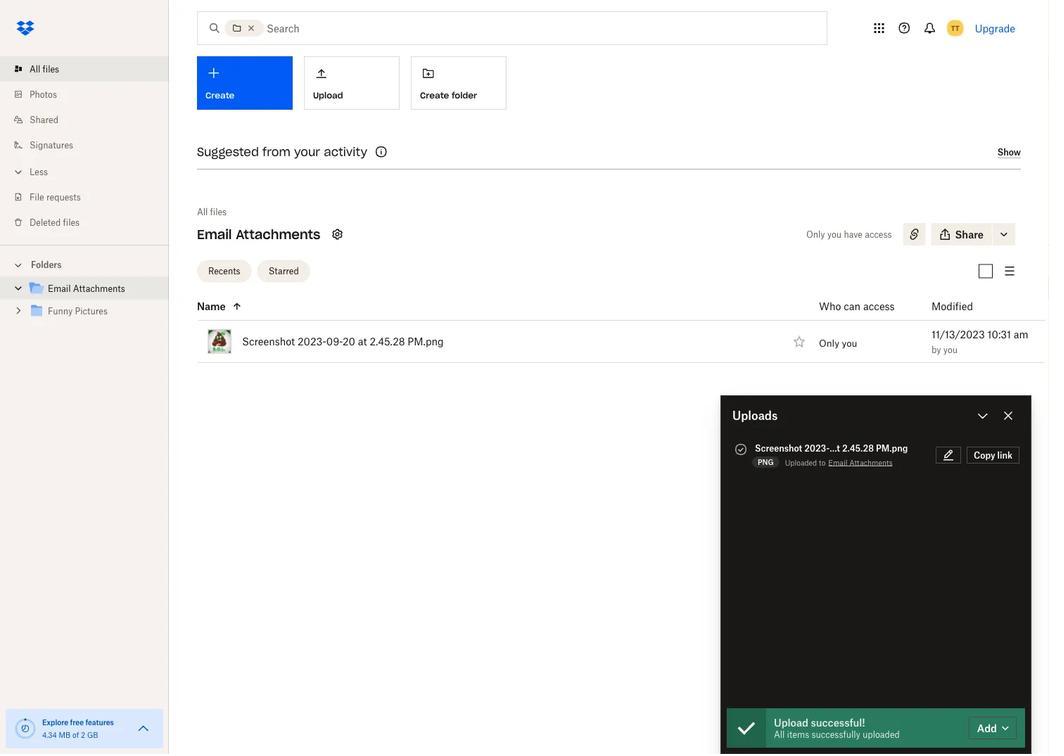 Task type: describe. For each thing, give the bounding box(es) containing it.
tt button
[[944, 17, 967, 39]]

20
[[343, 336, 355, 348]]

by
[[932, 345, 941, 355]]

mb
[[59, 731, 71, 740]]

at
[[358, 336, 367, 348]]

1 horizontal spatial attachments
[[236, 226, 320, 242]]

add
[[978, 723, 997, 734]]

pm.png inside uploads alert
[[876, 443, 908, 454]]

funny pictures
[[48, 306, 108, 317]]

share
[[956, 228, 984, 240]]

screenshot 2023-09-20 at 2.45.28 pm.png link
[[242, 333, 444, 350]]

upload for upload
[[313, 90, 343, 101]]

…t
[[830, 443, 840, 454]]

add button
[[969, 717, 1017, 740]]

signatures
[[30, 140, 73, 150]]

2.45.28 inside uploads alert
[[842, 443, 874, 454]]

you for only you
[[842, 337, 858, 349]]

screenshot 2023-09-20 at 2.45.28 pm.png
[[242, 336, 444, 348]]

11/13/2023 10:31 am by you
[[932, 329, 1029, 355]]

only for only you have access
[[807, 229, 825, 240]]

email inside group
[[48, 284, 71, 294]]

copy link
[[974, 450, 1013, 461]]

list containing all files
[[0, 48, 169, 245]]

gb
[[87, 731, 98, 740]]

deleted
[[30, 217, 61, 228]]

have
[[844, 229, 863, 240]]

10:31
[[988, 329, 1011, 341]]

funny
[[48, 306, 73, 317]]

you for only you have access
[[828, 229, 842, 240]]

only you have access
[[807, 229, 892, 240]]

upload for upload successful! all items successfully uploaded
[[774, 717, 809, 729]]

attachments inside uploads alert
[[850, 459, 893, 467]]

shared
[[30, 114, 58, 125]]

0 horizontal spatial pm.png
[[408, 336, 444, 348]]

Search in folder "Email Attachments" text field
[[267, 20, 798, 36]]

signatures link
[[11, 132, 169, 158]]

funny pictures link
[[28, 302, 158, 321]]

all inside "all files" list item
[[30, 64, 40, 74]]

recents
[[208, 266, 240, 277]]

create folder
[[420, 90, 477, 101]]

all files list item
[[0, 56, 169, 82]]

you inside 11/13/2023 10:31 am by you
[[944, 345, 958, 355]]

uploaded to email attachments
[[785, 459, 893, 467]]

share button
[[932, 223, 992, 246]]

pictures
[[75, 306, 108, 317]]

upload complete status
[[727, 709, 766, 750]]

requests
[[46, 192, 81, 202]]

starred button
[[257, 260, 310, 283]]

successful!
[[811, 717, 866, 729]]

successfully
[[812, 730, 861, 740]]

1 vertical spatial all files link
[[197, 205, 227, 219]]

upgrade
[[975, 22, 1016, 34]]

name button
[[197, 298, 785, 315]]

starred
[[269, 266, 299, 277]]

create for create
[[206, 90, 235, 101]]

2023- for 09-
[[298, 336, 326, 348]]

from
[[263, 145, 291, 159]]

4.34
[[42, 731, 57, 740]]

group containing email attachments
[[0, 275, 169, 333]]

show
[[998, 147, 1021, 158]]

suggested
[[197, 145, 259, 159]]

folder settings image
[[329, 226, 346, 243]]

2023- for …t
[[805, 443, 830, 454]]

recents button
[[197, 260, 252, 283]]

11/13/2023
[[932, 329, 985, 341]]

copy
[[974, 450, 996, 461]]

explore free features 4.34 mb of 2 gb
[[42, 718, 114, 740]]

name
[[197, 301, 226, 313]]

1 horizontal spatial files
[[63, 217, 80, 228]]

09-
[[326, 336, 343, 348]]

deleted files
[[30, 217, 80, 228]]

create for create folder
[[420, 90, 449, 101]]

screenshot for screenshot 2023-09-20 at 2.45.28 pm.png
[[242, 336, 295, 348]]

can
[[844, 301, 861, 313]]

suggested from your activity
[[197, 145, 367, 159]]

who can access
[[819, 301, 895, 313]]

0 vertical spatial access
[[865, 229, 892, 240]]

attachments inside group
[[73, 284, 125, 294]]

modified
[[932, 301, 973, 313]]

add to starred image
[[791, 333, 808, 350]]



Task type: vqa. For each thing, say whether or not it's contained in the screenshot.
the bottommost PM.png
yes



Task type: locate. For each thing, give the bounding box(es) containing it.
create up suggested
[[206, 90, 235, 101]]

pm.png up uploaded to email attachments
[[876, 443, 908, 454]]

1 vertical spatial screenshot
[[755, 443, 803, 454]]

less
[[30, 166, 48, 177]]

1 horizontal spatial 2.45.28
[[842, 443, 874, 454]]

activity
[[324, 145, 367, 159]]

only for only you
[[819, 337, 840, 349]]

access right have at the right top of the page
[[865, 229, 892, 240]]

create
[[420, 90, 449, 101], [206, 90, 235, 101]]

1 vertical spatial email attachments link
[[829, 457, 893, 469]]

1 horizontal spatial all files link
[[197, 205, 227, 219]]

files
[[43, 64, 59, 74], [210, 207, 227, 217], [63, 217, 80, 228]]

am
[[1014, 329, 1029, 341]]

1 horizontal spatial email
[[197, 226, 232, 242]]

upload complete image
[[727, 709, 766, 748]]

all up photos
[[30, 64, 40, 74]]

2 vertical spatial attachments
[[850, 459, 893, 467]]

create left folder
[[420, 90, 449, 101]]

email
[[197, 226, 232, 242], [48, 284, 71, 294], [829, 459, 848, 467]]

tt
[[951, 24, 960, 32]]

0 horizontal spatial all
[[30, 64, 40, 74]]

0 vertical spatial only
[[807, 229, 825, 240]]

deleted files link
[[11, 210, 169, 235]]

email attachments link
[[28, 280, 158, 299], [829, 457, 893, 469]]

2 horizontal spatial attachments
[[850, 459, 893, 467]]

group
[[0, 275, 169, 333]]

0 horizontal spatial create
[[206, 90, 235, 101]]

0 horizontal spatial 2.45.28
[[370, 336, 405, 348]]

2.45.28 right the at
[[370, 336, 405, 348]]

email attachments up pictures
[[48, 284, 125, 294]]

you
[[828, 229, 842, 240], [842, 337, 858, 349], [944, 345, 958, 355]]

screenshot up png
[[755, 443, 803, 454]]

only you button
[[819, 337, 858, 349]]

0 horizontal spatial screenshot
[[242, 336, 295, 348]]

attachments
[[236, 226, 320, 242], [73, 284, 125, 294], [850, 459, 893, 467]]

create inside button
[[420, 90, 449, 101]]

only right add to starred icon
[[819, 337, 840, 349]]

0 vertical spatial email attachments link
[[28, 280, 158, 299]]

1 vertical spatial 2.45.28
[[842, 443, 874, 454]]

screenshot inside uploads alert
[[755, 443, 803, 454]]

2 horizontal spatial email
[[829, 459, 848, 467]]

to
[[819, 459, 826, 467]]

0 vertical spatial 2023-
[[298, 336, 326, 348]]

create folder button
[[411, 56, 507, 110]]

2023-
[[298, 336, 326, 348], [805, 443, 830, 454]]

who
[[819, 301, 841, 313]]

you left have at the right top of the page
[[828, 229, 842, 240]]

2023- left 20
[[298, 336, 326, 348]]

email attachments link down …t at bottom right
[[829, 457, 893, 469]]

modified button
[[932, 298, 1010, 315]]

0 vertical spatial email attachments
[[197, 226, 320, 242]]

you right by
[[944, 345, 958, 355]]

uploads alert
[[721, 396, 1032, 755]]

free
[[70, 718, 84, 727]]

only
[[807, 229, 825, 240], [819, 337, 840, 349]]

screenshot right /email attachments/screenshot 2023-09-20 at 2.45.28 pm.png icon
[[242, 336, 295, 348]]

upload inside popup button
[[313, 90, 343, 101]]

0 vertical spatial email
[[197, 226, 232, 242]]

pm.png
[[408, 336, 444, 348], [876, 443, 908, 454]]

features
[[85, 718, 114, 727]]

2.45.28 right …t at bottom right
[[842, 443, 874, 454]]

show button
[[998, 147, 1021, 158]]

0 horizontal spatial attachments
[[73, 284, 125, 294]]

1 horizontal spatial email attachments link
[[829, 457, 893, 469]]

upgrade link
[[975, 22, 1016, 34]]

email inside uploads alert
[[829, 459, 848, 467]]

0 horizontal spatial 2023-
[[298, 336, 326, 348]]

file
[[30, 192, 44, 202]]

1 vertical spatial all files
[[197, 207, 227, 217]]

all files link
[[11, 56, 169, 82], [197, 205, 227, 219]]

1 vertical spatial email attachments
[[48, 284, 125, 294]]

pm.png right the at
[[408, 336, 444, 348]]

0 vertical spatial upload
[[313, 90, 343, 101]]

1 horizontal spatial all
[[197, 207, 208, 217]]

2023- up to
[[805, 443, 830, 454]]

attachments up funny pictures 'link'
[[73, 284, 125, 294]]

explore
[[42, 718, 68, 727]]

create button
[[197, 56, 293, 110]]

uploads
[[733, 409, 778, 423]]

0 horizontal spatial all files link
[[11, 56, 169, 82]]

email down …t at bottom right
[[829, 459, 848, 467]]

access right can
[[864, 301, 895, 313]]

all files link inside list
[[11, 56, 169, 82]]

files inside list item
[[43, 64, 59, 74]]

only inside name screenshot 2023-09-20 at 2.45.28 pm.png, modified 11/13/2023 10:31 am, element
[[819, 337, 840, 349]]

all files up recents
[[197, 207, 227, 217]]

0 horizontal spatial upload
[[313, 90, 343, 101]]

email attachments link inside group
[[28, 280, 158, 299]]

list
[[0, 48, 169, 245]]

create inside dropdown button
[[206, 90, 235, 101]]

dropbox image
[[11, 14, 39, 42]]

files up recents
[[210, 207, 227, 217]]

email attachments link inside uploads alert
[[829, 457, 893, 469]]

all inside the upload successful! all items successfully uploaded
[[774, 730, 785, 740]]

2 horizontal spatial all
[[774, 730, 785, 740]]

table containing name
[[166, 293, 1046, 363]]

folders
[[31, 260, 62, 270]]

1 horizontal spatial 2023-
[[805, 443, 830, 454]]

/email attachments/screenshot 2023-09-20 at 2.45.28 pm.png image
[[208, 330, 231, 354]]

upload up the activity
[[313, 90, 343, 101]]

upload button
[[304, 56, 400, 110]]

copy link button
[[967, 447, 1020, 464]]

all files
[[30, 64, 59, 74], [197, 207, 227, 217]]

0 horizontal spatial email attachments
[[48, 284, 125, 294]]

0 vertical spatial 2.45.28
[[370, 336, 405, 348]]

only left have at the right top of the page
[[807, 229, 825, 240]]

2023- inside uploads alert
[[805, 443, 830, 454]]

1 vertical spatial pm.png
[[876, 443, 908, 454]]

1 vertical spatial email
[[48, 284, 71, 294]]

all up recents button at left
[[197, 207, 208, 217]]

less image
[[11, 165, 25, 179]]

1 vertical spatial attachments
[[73, 284, 125, 294]]

folder
[[452, 90, 477, 101]]

files up photos
[[43, 64, 59, 74]]

all files inside list item
[[30, 64, 59, 74]]

0 vertical spatial attachments
[[236, 226, 320, 242]]

email attachments link up pictures
[[28, 280, 158, 299]]

1 horizontal spatial create
[[420, 90, 449, 101]]

upload successful! all items successfully uploaded
[[774, 717, 900, 740]]

file requests
[[30, 192, 81, 202]]

email attachments inside group
[[48, 284, 125, 294]]

1 horizontal spatial all files
[[197, 207, 227, 217]]

0 horizontal spatial email
[[48, 284, 71, 294]]

screenshot 2023-…t 2.45.28 pm.png
[[755, 443, 908, 454]]

folders button
[[0, 254, 169, 275]]

all left items
[[774, 730, 785, 740]]

quota usage element
[[14, 718, 37, 740]]

1 vertical spatial only
[[819, 337, 840, 349]]

email up recents
[[197, 226, 232, 242]]

upload inside the upload successful! all items successfully uploaded
[[774, 717, 809, 729]]

upload up items
[[774, 717, 809, 729]]

1 vertical spatial access
[[864, 301, 895, 313]]

2 vertical spatial email
[[829, 459, 848, 467]]

2023- inside table
[[298, 336, 326, 348]]

0 vertical spatial pm.png
[[408, 336, 444, 348]]

name screenshot 2023-09-20 at 2.45.28 pm.png, modified 11/13/2023 10:31 am, element
[[166, 321, 1046, 363]]

1 vertical spatial 2023-
[[805, 443, 830, 454]]

shared link
[[11, 107, 169, 132]]

files right deleted
[[63, 217, 80, 228]]

table
[[166, 293, 1046, 363]]

of
[[73, 731, 79, 740]]

screenshot for screenshot 2023-…t 2.45.28 pm.png
[[755, 443, 803, 454]]

attachments down screenshot 2023-…t 2.45.28 pm.png
[[850, 459, 893, 467]]

1 horizontal spatial upload
[[774, 717, 809, 729]]

0 vertical spatial all files link
[[11, 56, 169, 82]]

0 horizontal spatial all files
[[30, 64, 59, 74]]

0 vertical spatial all
[[30, 64, 40, 74]]

1 vertical spatial all
[[197, 207, 208, 217]]

1 horizontal spatial pm.png
[[876, 443, 908, 454]]

0 horizontal spatial files
[[43, 64, 59, 74]]

1 horizontal spatial email attachments
[[197, 226, 320, 242]]

uploaded
[[863, 730, 900, 740]]

email attachments
[[197, 226, 320, 242], [48, 284, 125, 294]]

uploaded
[[785, 459, 817, 467]]

2
[[81, 731, 85, 740]]

0 vertical spatial all files
[[30, 64, 59, 74]]

2 horizontal spatial files
[[210, 207, 227, 217]]

items
[[787, 730, 810, 740]]

email up "funny"
[[48, 284, 71, 294]]

link
[[998, 450, 1013, 461]]

upload
[[313, 90, 343, 101], [774, 717, 809, 729]]

attachments up 'starred' button
[[236, 226, 320, 242]]

1 vertical spatial upload
[[774, 717, 809, 729]]

all files up photos
[[30, 64, 59, 74]]

access
[[865, 229, 892, 240], [864, 301, 895, 313]]

2.45.28
[[370, 336, 405, 348], [842, 443, 874, 454]]

all files link up shared link
[[11, 56, 169, 82]]

1 horizontal spatial screenshot
[[755, 443, 803, 454]]

photos
[[30, 89, 57, 100]]

png
[[758, 458, 774, 467]]

upload complete image
[[733, 441, 750, 458]]

you down can
[[842, 337, 858, 349]]

0 vertical spatial screenshot
[[242, 336, 295, 348]]

only you
[[819, 337, 858, 349]]

0 horizontal spatial email attachments link
[[28, 280, 158, 299]]

all files link up recents
[[197, 205, 227, 219]]

screenshot inside table
[[242, 336, 295, 348]]

file requests link
[[11, 184, 169, 210]]

2 vertical spatial all
[[774, 730, 785, 740]]

your
[[294, 145, 320, 159]]

photos link
[[11, 82, 169, 107]]

email attachments up 'starred' button
[[197, 226, 320, 242]]



